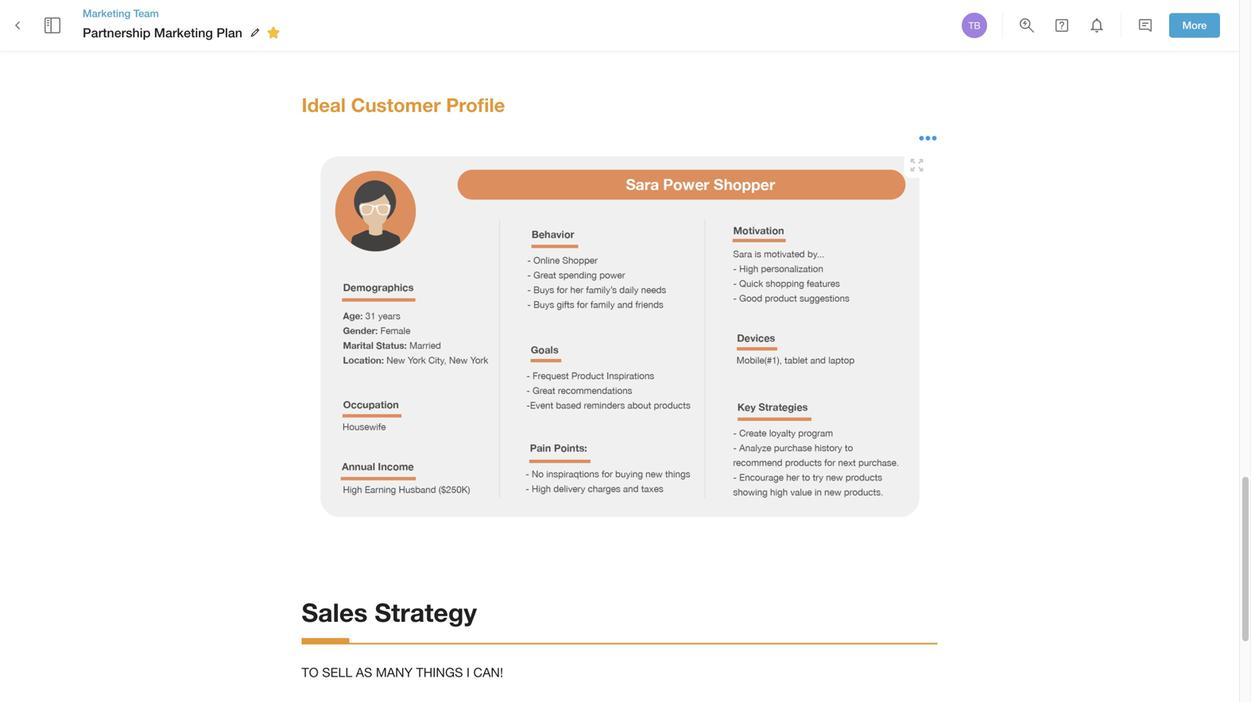 Task type: vqa. For each thing, say whether or not it's contained in the screenshot.
Marketing to the left
yes



Task type: describe. For each thing, give the bounding box(es) containing it.
0 horizontal spatial marketing
[[83, 7, 131, 19]]

sales strategy
[[302, 598, 477, 628]]

more
[[1183, 19, 1207, 32]]

1 horizontal spatial marketing
[[154, 25, 213, 40]]

tb
[[969, 20, 981, 31]]

things
[[416, 666, 463, 681]]

partnership marketing plan
[[83, 25, 242, 40]]

to
[[302, 666, 319, 681]]

marketing team
[[83, 7, 159, 19]]

plan
[[217, 25, 242, 40]]

ideal customer profile
[[302, 93, 505, 116]]

profile
[[446, 93, 505, 116]]

as
[[356, 666, 372, 681]]

can!
[[473, 666, 503, 681]]

tb button
[[960, 10, 990, 41]]



Task type: locate. For each thing, give the bounding box(es) containing it.
0 vertical spatial marketing
[[83, 7, 131, 19]]

many
[[376, 666, 413, 681]]

marketing team link
[[83, 6, 285, 21]]

strategy
[[375, 598, 477, 628]]

sell
[[322, 666, 352, 681]]

marketing
[[83, 7, 131, 19], [154, 25, 213, 40]]

ideal
[[302, 93, 346, 116]]

team
[[133, 7, 159, 19]]

sales
[[302, 598, 368, 628]]

i
[[467, 666, 470, 681]]

marketing down marketing team link on the left of the page
[[154, 25, 213, 40]]

marketing up the partnership on the top left
[[83, 7, 131, 19]]

partnership
[[83, 25, 151, 40]]

to sell as many things i can!
[[302, 666, 503, 681]]

1 vertical spatial marketing
[[154, 25, 213, 40]]

more button
[[1169, 13, 1220, 38]]

customer
[[351, 93, 441, 116]]



